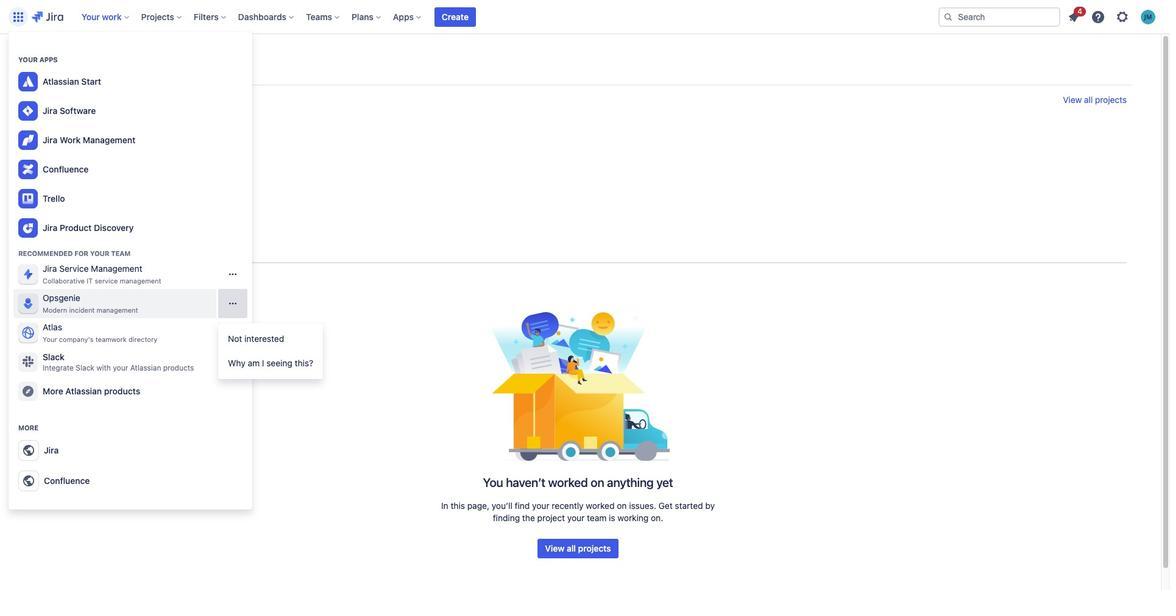 Task type: describe. For each thing, give the bounding box(es) containing it.
started
[[675, 501, 703, 511]]

product discovery link
[[34, 126, 168, 144]]

interested
[[245, 334, 284, 344]]

with
[[96, 364, 111, 373]]

your profile and settings image
[[1142, 9, 1156, 24]]

jira link
[[13, 435, 248, 466]]

page,
[[468, 501, 490, 511]]

opsgenie
[[43, 293, 80, 303]]

projects inside button group group
[[578, 544, 611, 554]]

2 confluence link from the top
[[13, 466, 248, 496]]

Search field
[[939, 7, 1061, 27]]

appswitcher icon image
[[11, 9, 26, 24]]

why am i seeing this?
[[228, 358, 314, 368]]

0 vertical spatial all
[[1085, 95, 1093, 105]]

jira service management options menu image
[[228, 270, 238, 279]]

service
[[59, 264, 89, 274]]

confluence for 2nd confluence 'link' from the top of the page
[[44, 476, 90, 486]]

0 vertical spatial product
[[54, 135, 79, 143]]

integrate
[[43, 364, 74, 373]]

start
[[81, 76, 101, 87]]

seeing
[[267, 358, 293, 368]]

you'll
[[492, 501, 513, 511]]

teamwork
[[96, 335, 127, 343]]

create
[[442, 11, 469, 22]]

apps
[[393, 11, 414, 22]]

jira product discovery
[[43, 223, 134, 233]]

my ideas
[[54, 166, 82, 174]]

working
[[618, 513, 649, 523]]

apps
[[39, 55, 58, 63]]

0 vertical spatial view all projects
[[1064, 95, 1128, 105]]

worked inside in this page, you'll find your recently worked on issues. get started by finding the project your team is working on.
[[586, 501, 615, 511]]

your work button
[[78, 7, 134, 27]]

software
[[60, 105, 96, 116]]

why
[[228, 358, 246, 368]]

0 horizontal spatial view all projects link
[[538, 539, 619, 559]]

plans
[[352, 11, 374, 22]]

my
[[54, 166, 63, 174]]

tab list containing worked on
[[24, 243, 1132, 264]]

dashboards button
[[235, 7, 299, 27]]

0 horizontal spatial projects
[[63, 96, 99, 107]]

opsgenie modern incident management
[[43, 293, 138, 314]]

why am i seeing this? button
[[218, 351, 323, 376]]

4
[[1078, 6, 1083, 16]]

modern
[[43, 306, 67, 314]]

opsgenie options menu image
[[228, 299, 238, 309]]

you
[[483, 476, 503, 490]]

more atlassian products
[[43, 386, 140, 396]]

in
[[442, 501, 449, 511]]

apps button
[[390, 7, 426, 27]]

work inside popup button
[[102, 11, 122, 22]]

this?
[[295, 358, 314, 368]]

directory
[[129, 335, 157, 343]]

1 vertical spatial product
[[60, 223, 92, 233]]

finding
[[493, 513, 520, 523]]

more for more atlassian products
[[43, 386, 63, 396]]

0 vertical spatial worked
[[549, 476, 588, 490]]

in this page, you'll find your recently worked on issues. get started by finding the project your team is working on.
[[442, 501, 715, 523]]

get
[[659, 501, 673, 511]]

1 horizontal spatial slack
[[76, 364, 94, 373]]

jira product discovery link
[[13, 213, 248, 243]]

worked on
[[29, 248, 72, 259]]

your apps
[[18, 55, 58, 63]]

recent
[[29, 96, 61, 107]]

1 vertical spatial products
[[104, 386, 140, 396]]

i
[[262, 358, 264, 368]]

2 horizontal spatial projects
[[1096, 95, 1128, 105]]

view all projects inside button group group
[[545, 544, 611, 554]]

you haven't worked on anything yet
[[483, 476, 674, 490]]

jira software link
[[13, 96, 248, 126]]

product discovery
[[54, 135, 112, 143]]

recommended
[[18, 249, 73, 257]]

service
[[95, 277, 118, 285]]

products inside the slack integrate slack with your atlassian products
[[163, 364, 194, 373]]

slack integrate slack with your atlassian products
[[43, 352, 194, 373]]

your inside atlas your company's teamwork directory
[[43, 335, 57, 343]]

work
[[60, 135, 81, 145]]

not
[[228, 334, 242, 344]]

worked
[[29, 248, 60, 259]]

by
[[706, 501, 715, 511]]

trello
[[43, 193, 65, 204]]

help image
[[1092, 9, 1106, 24]]

teams button
[[302, 7, 345, 27]]

1 confluence link from the top
[[13, 155, 248, 184]]

0 vertical spatial view all projects link
[[1064, 95, 1128, 107]]

atlassian start link
[[13, 67, 248, 96]]



Task type: locate. For each thing, give the bounding box(es) containing it.
banner containing your work
[[0, 0, 1171, 34]]

view all projects link
[[1064, 95, 1128, 107], [538, 539, 619, 559]]

find
[[515, 501, 530, 511]]

projects
[[141, 11, 174, 22]]

banner
[[0, 0, 1171, 34]]

1 horizontal spatial more
[[43, 386, 63, 396]]

0 horizontal spatial more
[[18, 424, 38, 432]]

0 vertical spatial confluence link
[[13, 155, 248, 184]]

atlassian
[[43, 76, 79, 87], [130, 364, 161, 373], [65, 386, 102, 396]]

teams
[[306, 11, 332, 22]]

product down jira software
[[54, 135, 79, 143]]

jira
[[43, 105, 58, 116], [43, 135, 58, 145], [43, 223, 58, 233], [43, 264, 57, 274], [44, 445, 59, 456]]

confluence link
[[13, 155, 248, 184], [13, 466, 248, 496]]

management for work
[[83, 135, 135, 145]]

for
[[74, 249, 88, 257]]

slack
[[43, 352, 65, 362], [76, 364, 94, 373]]

your inside your work popup button
[[82, 11, 100, 22]]

confluence
[[43, 164, 89, 174], [44, 476, 90, 486]]

0 horizontal spatial view all projects
[[545, 544, 611, 554]]

0 vertical spatial your
[[113, 364, 128, 373]]

group
[[218, 323, 323, 379]]

0 horizontal spatial products
[[104, 386, 140, 396]]

this
[[451, 501, 465, 511]]

your inside the slack integrate slack with your atlassian products
[[113, 364, 128, 373]]

jira inside jira service management collaborative it service management
[[43, 264, 57, 274]]

0 vertical spatial slack
[[43, 352, 65, 362]]

2 vertical spatial on
[[617, 501, 627, 511]]

0 vertical spatial more
[[43, 386, 63, 396]]

1 vertical spatial your
[[532, 501, 550, 511]]

on up working
[[617, 501, 627, 511]]

more for more
[[18, 424, 38, 432]]

all inside button group group
[[567, 544, 576, 554]]

plans button
[[348, 7, 386, 27]]

1 horizontal spatial view
[[1064, 95, 1082, 105]]

product up 'recommended for your team'
[[60, 223, 92, 233]]

not interested
[[228, 334, 284, 344]]

2 horizontal spatial your
[[568, 513, 585, 523]]

confluence for 2nd confluence 'link' from the bottom of the page
[[43, 164, 89, 174]]

1 vertical spatial discovery
[[94, 223, 134, 233]]

slack left with
[[76, 364, 94, 373]]

0 vertical spatial products
[[163, 364, 194, 373]]

1 horizontal spatial work
[[102, 11, 122, 22]]

1 vertical spatial more
[[18, 424, 38, 432]]

the
[[523, 513, 535, 523]]

on inside in this page, you'll find your recently worked on issues. get started by finding the project your team is working on.
[[617, 501, 627, 511]]

1 vertical spatial management
[[97, 306, 138, 314]]

0 vertical spatial your work
[[82, 11, 122, 22]]

1 vertical spatial atlassian
[[130, 364, 161, 373]]

assigned
[[121, 248, 158, 259]]

jira inside jira product discovery link
[[43, 223, 58, 233]]

your down recently
[[568, 513, 585, 523]]

1 vertical spatial view all projects
[[545, 544, 611, 554]]

notifications image
[[1067, 9, 1082, 24]]

dashboards
[[238, 11, 287, 22]]

discovery inside jira product discovery link
[[94, 223, 134, 233]]

to
[[161, 248, 169, 259]]

jira work management
[[43, 135, 135, 145]]

1 vertical spatial confluence
[[44, 476, 90, 486]]

management up atlas your company's teamwork directory
[[97, 306, 138, 314]]

management inside opsgenie modern incident management
[[97, 306, 138, 314]]

atlas your company's teamwork directory
[[43, 322, 157, 343]]

1 vertical spatial view all projects link
[[538, 539, 619, 559]]

slack up integrate
[[43, 352, 65, 362]]

recent projects
[[29, 96, 99, 107]]

atlassian up recent projects
[[43, 76, 79, 87]]

0 vertical spatial view
[[1064, 95, 1082, 105]]

primary element
[[7, 0, 929, 34]]

1 horizontal spatial projects
[[578, 544, 611, 554]]

company's
[[59, 335, 94, 343]]

atlassian up more atlassian products link
[[130, 364, 161, 373]]

1 horizontal spatial view all projects link
[[1064, 95, 1128, 107]]

your work up atlassian start
[[29, 54, 92, 71]]

anything
[[607, 476, 654, 490]]

0 horizontal spatial view
[[545, 544, 565, 554]]

not interested button
[[218, 327, 323, 351]]

team
[[587, 513, 607, 523]]

more atlassian products link
[[13, 377, 248, 406]]

0 vertical spatial work
[[102, 11, 122, 22]]

on.
[[651, 513, 664, 523]]

on left the for
[[62, 248, 72, 259]]

products down the slack integrate slack with your atlassian products
[[104, 386, 140, 396]]

atlas
[[43, 322, 62, 332]]

search image
[[944, 12, 954, 22]]

products up more atlassian products link
[[163, 364, 194, 373]]

filters
[[194, 11, 219, 22]]

discovery
[[80, 135, 112, 143], [94, 223, 134, 233]]

your
[[82, 11, 100, 22], [29, 54, 58, 71], [18, 55, 38, 63], [90, 249, 109, 257], [43, 335, 57, 343]]

filters button
[[190, 7, 231, 27]]

1 vertical spatial work
[[61, 54, 92, 71]]

button group group
[[538, 539, 619, 559]]

jira software
[[43, 105, 96, 116]]

0 horizontal spatial your
[[113, 364, 128, 373]]

1 vertical spatial slack
[[76, 364, 94, 373]]

1 vertical spatial view
[[545, 544, 565, 554]]

on left anything
[[591, 476, 605, 490]]

management for service
[[91, 264, 142, 274]]

your work left projects
[[82, 11, 122, 22]]

jira for jira work management
[[43, 135, 58, 145]]

work up atlassian start
[[61, 54, 92, 71]]

atlassian image
[[21, 74, 35, 89], [21, 74, 35, 89]]

view
[[1064, 95, 1082, 105], [545, 544, 565, 554]]

0 vertical spatial management
[[120, 277, 161, 285]]

projects button
[[138, 7, 186, 27]]

2 vertical spatial atlassian
[[65, 386, 102, 396]]

0 vertical spatial atlassian
[[43, 76, 79, 87]]

group containing not interested
[[218, 323, 323, 379]]

products
[[163, 364, 194, 373], [104, 386, 140, 396]]

management inside jira service management collaborative it service management
[[91, 264, 142, 274]]

trello link
[[13, 184, 248, 213]]

management down assigned
[[120, 277, 161, 285]]

jira service management collaborative it service management
[[43, 264, 161, 285]]

0 horizontal spatial work
[[61, 54, 92, 71]]

is
[[609, 513, 616, 523]]

tab list
[[24, 243, 1132, 264]]

create button
[[435, 7, 476, 27]]

worked up recently
[[549, 476, 588, 490]]

your up project
[[532, 501, 550, 511]]

work
[[102, 11, 122, 22], [61, 54, 92, 71]]

jira for jira product discovery
[[43, 223, 58, 233]]

your work inside your work popup button
[[82, 11, 122, 22]]

worked up the team
[[586, 501, 615, 511]]

more
[[43, 386, 63, 396], [18, 424, 38, 432]]

recently
[[552, 501, 584, 511]]

0 vertical spatial discovery
[[80, 135, 112, 143]]

1 vertical spatial all
[[567, 544, 576, 554]]

management up my ideas link
[[83, 135, 135, 145]]

am
[[248, 358, 260, 368]]

1 horizontal spatial all
[[1085, 95, 1093, 105]]

my ideas link
[[51, 164, 168, 178]]

issues.
[[629, 501, 657, 511]]

settings image
[[1116, 9, 1131, 24]]

1 vertical spatial management
[[91, 264, 142, 274]]

jira work management link
[[13, 126, 248, 155]]

discovery inside product discovery link
[[80, 135, 112, 143]]

discovery down software at top
[[80, 135, 112, 143]]

your
[[113, 364, 128, 373], [532, 501, 550, 511], [568, 513, 585, 523]]

haven't
[[506, 476, 546, 490]]

your right with
[[113, 364, 128, 373]]

me
[[171, 248, 183, 259]]

atlassian start
[[43, 76, 101, 87]]

0 vertical spatial on
[[62, 248, 72, 259]]

incident
[[69, 306, 95, 314]]

management inside jira service management collaborative it service management
[[120, 277, 161, 285]]

atlassian inside the slack integrate slack with your atlassian products
[[130, 364, 161, 373]]

recommended for your team
[[18, 249, 131, 257]]

jira for jira software
[[43, 105, 58, 116]]

1 horizontal spatial your
[[532, 501, 550, 511]]

2 horizontal spatial on
[[617, 501, 627, 511]]

1 vertical spatial worked
[[586, 501, 615, 511]]

project
[[538, 513, 565, 523]]

2 vertical spatial your
[[568, 513, 585, 523]]

viewed
[[82, 248, 112, 259]]

0 vertical spatial management
[[83, 135, 135, 145]]

management down team
[[91, 264, 142, 274]]

1 vertical spatial confluence link
[[13, 466, 248, 496]]

1 vertical spatial your work
[[29, 54, 92, 71]]

0 horizontal spatial on
[[62, 248, 72, 259]]

1 horizontal spatial on
[[591, 476, 605, 490]]

more inside more atlassian products link
[[43, 386, 63, 396]]

view inside button group group
[[545, 544, 565, 554]]

on
[[62, 248, 72, 259], [591, 476, 605, 490], [617, 501, 627, 511]]

jira image
[[32, 9, 63, 24], [32, 9, 63, 24]]

atlassian down with
[[65, 386, 102, 396]]

work left projects
[[102, 11, 122, 22]]

yet
[[657, 476, 674, 490]]

discovery up team
[[94, 223, 134, 233]]

1 vertical spatial on
[[591, 476, 605, 490]]

0 vertical spatial confluence
[[43, 164, 89, 174]]

collaborative
[[43, 277, 85, 285]]

worked
[[549, 476, 588, 490], [586, 501, 615, 511]]

1 horizontal spatial view all projects
[[1064, 95, 1128, 105]]

assigned to me
[[121, 248, 183, 259]]

0 horizontal spatial slack
[[43, 352, 65, 362]]

0 horizontal spatial all
[[567, 544, 576, 554]]

1 horizontal spatial products
[[163, 364, 194, 373]]

jira inside "jira software" link
[[43, 105, 58, 116]]

management
[[83, 135, 135, 145], [91, 264, 142, 274]]



Task type: vqa. For each thing, say whether or not it's contained in the screenshot.
'set'
no



